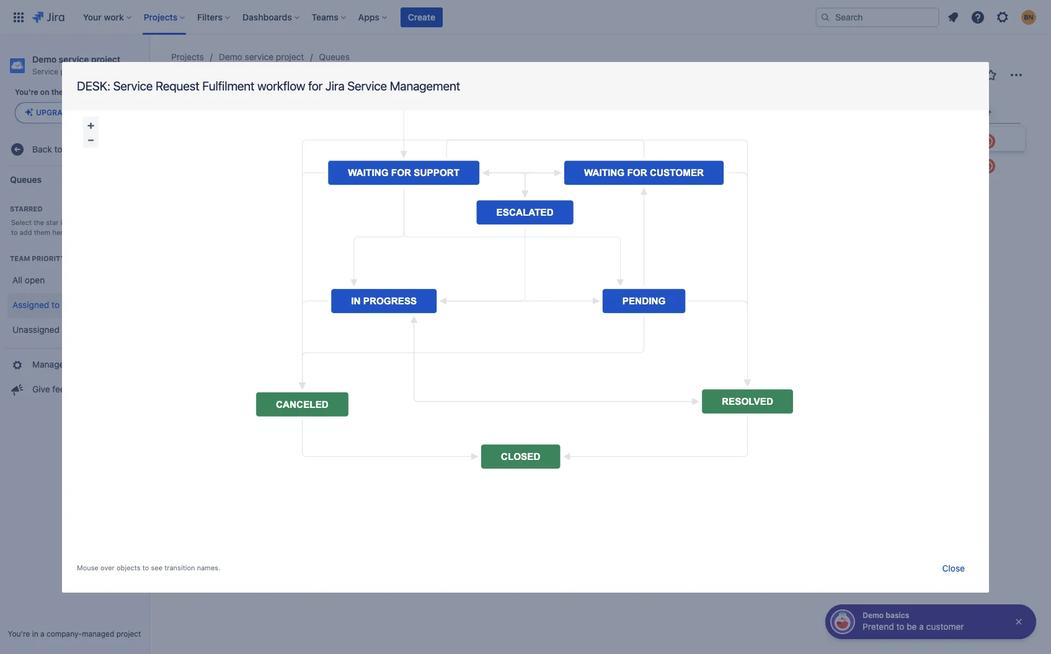 Task type: vqa. For each thing, say whether or not it's contained in the screenshot.
leftmost 'Jira'
no



Task type: locate. For each thing, give the bounding box(es) containing it.
here.
[[52, 228, 69, 236]]

queues up give feedback button
[[67, 359, 96, 370]]

0 vertical spatial your
[[870, 64, 888, 75]]

service inside demo service project service project
[[59, 54, 89, 65]]

⌘
[[847, 77, 855, 87]]

1 vertical spatial your
[[101, 219, 115, 227]]

+ up "–"
[[87, 118, 95, 131]]

to right next
[[92, 219, 99, 227]]

1 vertical spatial example
[[562, 158, 596, 169]]

customer
[[353, 158, 391, 169], [927, 622, 965, 632]]

1 horizontal spatial the
[[51, 88, 63, 97]]

1 horizontal spatial queues
[[319, 52, 350, 62]]

search image
[[821, 12, 831, 22]]

0 vertical spatial queues
[[117, 219, 141, 227]]

1 horizontal spatial +
[[857, 77, 862, 87]]

request?
[[350, 133, 385, 144]]

starred
[[10, 205, 43, 213]]

1 vertical spatial the
[[34, 219, 44, 227]]

service up the desk: service request fulfilment workflow for jira service management
[[245, 52, 274, 62]]

1 vertical spatial queues
[[67, 359, 96, 370]]

me inside team priority group
[[62, 300, 74, 310]]

jira image
[[32, 10, 64, 25], [32, 10, 64, 25]]

your right next
[[101, 219, 115, 227]]

reporter
[[562, 107, 598, 118]]

primary element
[[7, 0, 816, 34]]

see
[[151, 564, 163, 572]]

+ left 0
[[857, 77, 862, 87]]

1 vertical spatial assigned
[[12, 300, 49, 310]]

0 horizontal spatial demo
[[32, 54, 57, 65]]

you're on the free plan
[[15, 88, 99, 97]]

jira
[[326, 79, 345, 93]]

0 vertical spatial the
[[51, 88, 63, 97]]

workflow
[[840, 52, 876, 62], [258, 79, 306, 93]]

0 vertical spatial example
[[562, 133, 596, 144]]

1 example customer from the top
[[562, 133, 638, 144]]

t button
[[199, 105, 210, 120]]

1 horizontal spatial a
[[343, 133, 348, 144]]

service
[[245, 52, 274, 62], [59, 54, 89, 65]]

level,
[[981, 64, 1002, 75]]

1 example from the top
[[562, 133, 596, 144]]

add
[[20, 228, 32, 236]]

group
[[5, 348, 144, 406]]

customer inside demo basics pretend to be a customer
[[927, 622, 965, 632]]

assigned to me down projects link
[[174, 66, 274, 83]]

0 horizontal spatial assigned
[[12, 300, 49, 310]]

1 vertical spatial workflow
[[258, 79, 306, 93]]

names.
[[197, 564, 221, 572]]

create banner
[[0, 0, 1052, 35]]

0 horizontal spatial queues
[[67, 359, 96, 370]]

1 horizontal spatial customer
[[927, 622, 965, 632]]

2 example customer from the top
[[562, 158, 638, 169]]

2 example from the top
[[562, 158, 596, 169]]

customer right be
[[927, 622, 965, 632]]

2 horizontal spatial service
[[348, 79, 387, 93]]

1 vertical spatial +
[[87, 118, 95, 131]]

1 horizontal spatial queues
[[117, 219, 141, 227]]

assigned to me up unassigned issues
[[12, 300, 74, 310]]

workflow left for
[[258, 79, 306, 93]]

demo inside demo basics pretend to be a customer
[[863, 611, 884, 621]]

at
[[860, 64, 868, 75]]

1 horizontal spatial workflow
[[840, 52, 876, 62]]

free
[[65, 88, 81, 97]]

0 horizontal spatial a
[[40, 630, 44, 639]]

to inside button
[[931, 107, 939, 118]]

0 horizontal spatial +
[[87, 118, 95, 131]]

to right 0
[[872, 77, 880, 87]]

project
[[276, 52, 304, 62], [91, 54, 121, 65], [61, 67, 85, 76], [65, 144, 93, 154], [116, 630, 141, 639]]

example for request?
[[562, 133, 596, 144]]

0
[[865, 77, 870, 87]]

assigned down 'all open'
[[12, 300, 49, 310]]

requests
[[417, 158, 451, 169]]

the up them
[[34, 219, 44, 227]]

time
[[908, 107, 928, 118]]

2 horizontal spatial a
[[920, 622, 925, 632]]

a for what is a request?
[[343, 133, 348, 144]]

may
[[916, 52, 932, 62]]

the
[[822, 52, 838, 62]]

–
[[88, 134, 94, 145]]

1 customer from the top
[[599, 133, 638, 144]]

+
[[857, 77, 862, 87], [87, 118, 95, 131]]

0 vertical spatial you're
[[15, 88, 38, 97]]

service right the desk:
[[113, 79, 153, 93]]

demo service project link
[[219, 50, 304, 65]]

demo for demo service project
[[219, 52, 243, 62]]

demo up fulfilment
[[219, 52, 243, 62]]

0 horizontal spatial assigned to me
[[12, 300, 74, 310]]

demo service project service project
[[32, 54, 121, 76]]

example customer
[[562, 133, 638, 144], [562, 158, 638, 169]]

status button
[[699, 105, 731, 120]]

press
[[822, 77, 844, 87]]

the
[[51, 88, 63, 97], [34, 219, 44, 227]]

assigned to me
[[174, 66, 274, 83], [12, 300, 74, 310]]

1 vertical spatial you're
[[8, 630, 30, 639]]

service up free on the left top
[[59, 54, 89, 65]]

to inside team priority group
[[52, 300, 60, 310]]

manage queues button
[[5, 353, 144, 378]]

to left be
[[897, 622, 905, 632]]

example
[[562, 133, 596, 144], [562, 158, 596, 169]]

example customer for capturing customer email requests
[[562, 158, 638, 169]]

your right at
[[870, 64, 888, 75]]

+ inside the workflow designer may not behave correctly at your current browser zoom level, press ⌘ + 0 to reset it.
[[857, 77, 862, 87]]

queues
[[319, 52, 350, 62], [10, 174, 42, 185]]

0 vertical spatial workflow
[[840, 52, 876, 62]]

queues up jira
[[319, 52, 350, 62]]

1 vertical spatial assigned to me
[[12, 300, 74, 310]]

assigned down projects link
[[174, 66, 234, 83]]

1 vertical spatial example customer
[[562, 158, 638, 169]]

starred group
[[5, 192, 144, 241]]

the right on
[[51, 88, 63, 97]]

demo up pretend
[[863, 611, 884, 621]]

assigned
[[174, 66, 234, 83], [12, 300, 49, 310]]

your inside the workflow designer may not behave correctly at your current browser zoom level, press ⌘ + 0 to reset it.
[[870, 64, 888, 75]]

projects
[[171, 52, 204, 62]]

what is a request?
[[311, 133, 385, 144]]

2 horizontal spatial demo
[[863, 611, 884, 621]]

0 horizontal spatial the
[[34, 219, 44, 227]]

create button
[[401, 7, 443, 27]]

0 vertical spatial me
[[253, 66, 274, 83]]

0 vertical spatial example customer
[[562, 133, 638, 144]]

1 vertical spatial queues
[[10, 174, 42, 185]]

is
[[335, 133, 341, 144]]

to right time
[[931, 107, 939, 118]]

select
[[11, 219, 32, 227]]

mouse over objects to see transition names.
[[77, 564, 221, 572]]

0 horizontal spatial service
[[59, 54, 89, 65]]

demo inside demo service project service project
[[32, 54, 57, 65]]

1 vertical spatial customer
[[599, 158, 638, 169]]

close
[[943, 563, 966, 574]]

0 horizontal spatial customer
[[353, 158, 391, 169]]

customer
[[599, 133, 638, 144], [599, 158, 638, 169]]

0 horizontal spatial your
[[101, 219, 115, 227]]

queues right next
[[117, 219, 141, 227]]

demo
[[219, 52, 243, 62], [32, 54, 57, 65], [863, 611, 884, 621]]

the inside starred select the star icon next to your queues to add them here.
[[34, 219, 44, 227]]

created button
[[827, 105, 865, 120]]

behave
[[950, 52, 979, 62]]

1 vertical spatial me
[[62, 300, 74, 310]]

0 vertical spatial customer
[[353, 158, 391, 169]]

back to project
[[32, 144, 93, 154]]

you're left in
[[8, 630, 30, 639]]

company-
[[47, 630, 82, 639]]

0 horizontal spatial me
[[62, 300, 74, 310]]

email
[[393, 158, 414, 169]]

0 horizontal spatial service
[[32, 67, 58, 76]]

0 vertical spatial customer
[[599, 133, 638, 144]]

to left see
[[143, 564, 149, 572]]

me down the all open link
[[62, 300, 74, 310]]

service inside demo service project service project
[[32, 67, 58, 76]]

1 horizontal spatial service
[[245, 52, 274, 62]]

project for back to project
[[65, 144, 93, 154]]

you're left on
[[15, 88, 38, 97]]

to right back at left top
[[54, 144, 62, 154]]

designer
[[878, 52, 913, 62]]

service inside demo service project link
[[245, 52, 274, 62]]

service up on
[[32, 67, 58, 76]]

1 horizontal spatial assigned to me
[[174, 66, 274, 83]]

your
[[870, 64, 888, 75], [101, 219, 115, 227]]

service right jira
[[348, 79, 387, 93]]

assigned inside team priority group
[[12, 300, 49, 310]]

demo up on
[[32, 54, 57, 65]]

queues inside 'button'
[[67, 359, 96, 370]]

capturing
[[311, 158, 351, 169]]

service
[[32, 67, 58, 76], [113, 79, 153, 93], [348, 79, 387, 93]]

a right be
[[920, 622, 925, 632]]

me down demo service project link
[[253, 66, 274, 83]]

1 horizontal spatial assigned
[[174, 66, 234, 83]]

fulfilment
[[202, 79, 255, 93]]

2 customer from the top
[[599, 158, 638, 169]]

a right in
[[40, 630, 44, 639]]

to up unassigned issues
[[52, 300, 60, 310]]

1 horizontal spatial me
[[253, 66, 274, 83]]

service for demo service project
[[245, 52, 274, 62]]

queues up starred
[[10, 174, 42, 185]]

it.
[[905, 77, 913, 87]]

time to resolution button
[[903, 105, 997, 120]]

queues
[[117, 219, 141, 227], [67, 359, 96, 370]]

0 vertical spatial +
[[857, 77, 862, 87]]

a right the is
[[343, 133, 348, 144]]

star
[[46, 219, 59, 227]]

workflow up at
[[840, 52, 876, 62]]

1 horizontal spatial your
[[870, 64, 888, 75]]

1 vertical spatial customer
[[927, 622, 965, 632]]

customer down request?
[[353, 158, 391, 169]]

1 horizontal spatial demo
[[219, 52, 243, 62]]



Task type: describe. For each thing, give the bounding box(es) containing it.
you're for you're in a company-managed project
[[8, 630, 30, 639]]

next
[[76, 219, 90, 227]]

upgrade
[[36, 108, 73, 117]]

– button
[[83, 132, 99, 147]]

+ button
[[83, 116, 99, 132]]

browser
[[922, 64, 954, 75]]

your inside starred select the star icon next to your queues to add them here.
[[101, 219, 115, 227]]

customer for request?
[[599, 133, 638, 144]]

priority
[[32, 254, 65, 262]]

to inside the workflow designer may not behave correctly at your current browser zoom level, press ⌘ + 0 to reset it.
[[872, 77, 880, 87]]

current
[[890, 64, 920, 75]]

demo for demo basics pretend to be a customer
[[863, 611, 884, 621]]

all open link
[[7, 268, 141, 293]]

team priority group
[[5, 241, 144, 348]]

t
[[204, 107, 210, 118]]

you're in a company-managed project
[[8, 630, 141, 639]]

capturing customer email requests link
[[311, 158, 451, 169]]

issues
[[62, 325, 87, 335]]

demo basics pretend to be a customer
[[863, 611, 965, 632]]

on
[[40, 88, 49, 97]]

managed
[[82, 630, 114, 639]]

objects
[[117, 564, 141, 572]]

unassigned
[[12, 325, 60, 335]]

time to resolution
[[908, 107, 982, 118]]

0 vertical spatial assigned to me
[[174, 66, 274, 83]]

for
[[308, 79, 323, 93]]

to down demo service project link
[[237, 66, 250, 83]]

give
[[32, 384, 50, 395]]

what is a request? link
[[311, 133, 385, 144]]

demo service project
[[219, 52, 304, 62]]

request
[[156, 79, 200, 93]]

team
[[10, 254, 30, 262]]

0 horizontal spatial queues
[[10, 174, 42, 185]]

manage queues
[[32, 359, 96, 370]]

management
[[390, 79, 461, 93]]

0 vertical spatial assigned
[[174, 66, 234, 83]]

mouse
[[77, 564, 99, 572]]

all open
[[12, 275, 45, 286]]

close image
[[1015, 617, 1025, 627]]

projects link
[[171, 50, 204, 65]]

customer for requests
[[599, 158, 638, 169]]

ascending icon image
[[982, 105, 997, 120]]

correctly
[[822, 64, 858, 75]]

unassigned issues link
[[7, 318, 141, 343]]

status
[[704, 107, 731, 118]]

pretend
[[863, 622, 895, 632]]

project for demo service project
[[276, 52, 304, 62]]

resolution
[[941, 107, 982, 118]]

unassigned issues
[[12, 325, 87, 335]]

manage
[[32, 359, 64, 370]]

0 horizontal spatial workflow
[[258, 79, 306, 93]]

to inside demo basics pretend to be a customer
[[897, 622, 905, 632]]

in
[[32, 630, 38, 639]]

desk:
[[77, 79, 110, 93]]

project for demo service project service project
[[91, 54, 121, 65]]

Search field
[[816, 7, 940, 27]]

back to project link
[[5, 137, 144, 162]]

them
[[34, 228, 50, 236]]

plan
[[83, 88, 99, 97]]

reset
[[883, 77, 903, 87]]

service for demo service project service project
[[59, 54, 89, 65]]

summary button
[[306, 105, 350, 120]]

queues link
[[319, 50, 350, 65]]

to left add
[[11, 228, 18, 236]]

summary
[[311, 107, 350, 118]]

a for you're in a company-managed project
[[40, 630, 44, 639]]

feedback
[[52, 384, 90, 395]]

desk: service request fulfilment workflow for jira service management
[[77, 79, 461, 93]]

icon
[[61, 219, 74, 227]]

0 vertical spatial queues
[[319, 52, 350, 62]]

give feedback button
[[5, 378, 144, 402]]

star image
[[984, 68, 999, 83]]

all
[[12, 275, 22, 286]]

you're for you're on the free plan
[[15, 88, 38, 97]]

capturing customer email requests
[[311, 158, 451, 169]]

assigned to me link
[[7, 293, 141, 318]]

what
[[311, 133, 332, 144]]

close button
[[936, 558, 972, 578]]

over
[[101, 564, 115, 572]]

workflow inside the workflow designer may not behave correctly at your current browser zoom level, press ⌘ + 0 to reset it.
[[840, 52, 876, 62]]

a inside demo basics pretend to be a customer
[[920, 622, 925, 632]]

example customer for what is a request?
[[562, 133, 638, 144]]

transition
[[165, 564, 195, 572]]

give feedback
[[32, 384, 90, 395]]

+ –
[[87, 118, 95, 145]]

basics
[[886, 611, 910, 621]]

queues inside starred select the star icon next to your queues to add them here.
[[117, 219, 141, 227]]

upgrade button
[[16, 103, 82, 123]]

team priority
[[10, 254, 65, 262]]

open
[[25, 275, 45, 286]]

created
[[832, 107, 865, 118]]

example for requests
[[562, 158, 596, 169]]

group containing manage queues
[[5, 348, 144, 406]]

create
[[408, 11, 436, 22]]

demo for demo service project service project
[[32, 54, 57, 65]]

not
[[934, 52, 948, 62]]

reporter button
[[557, 105, 598, 120]]

the for on
[[51, 88, 63, 97]]

be
[[907, 622, 918, 632]]

the for select
[[34, 219, 44, 227]]

assigned to me inside team priority group
[[12, 300, 74, 310]]

zoom
[[956, 64, 978, 75]]

key
[[234, 107, 249, 118]]

1 horizontal spatial service
[[113, 79, 153, 93]]



